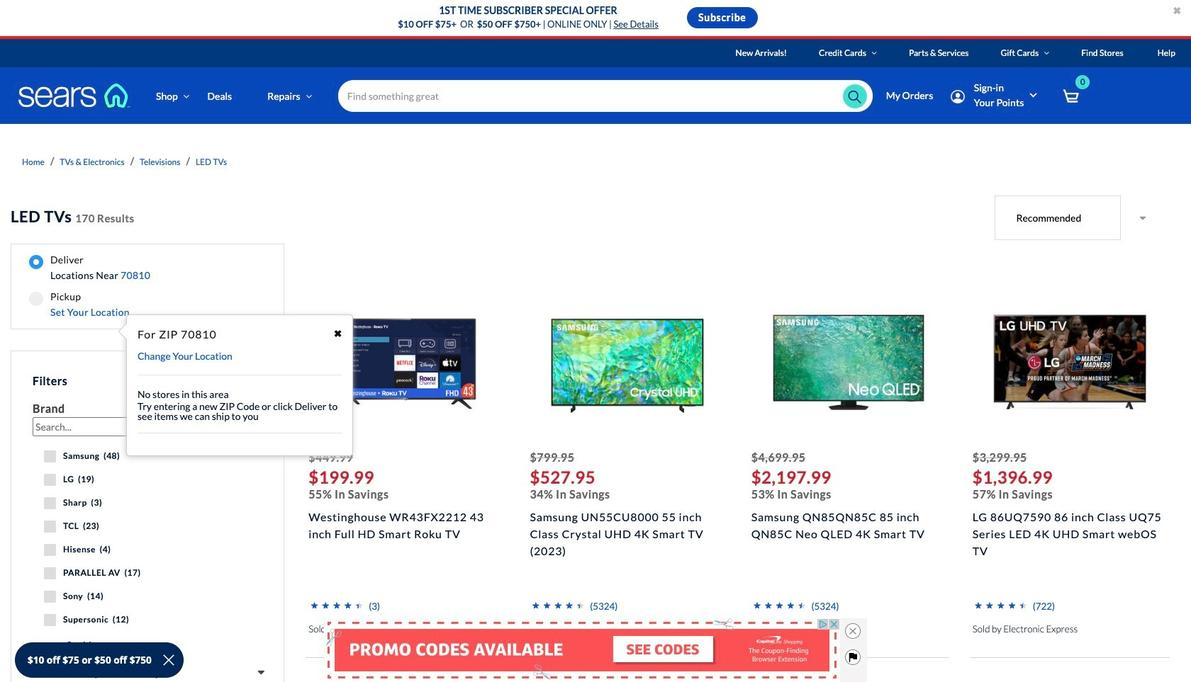 Task type: describe. For each thing, give the bounding box(es) containing it.
lg 86uq7590 86 inch class uq75 series led 4k uhd smart webos tv image
[[993, 286, 1147, 440]]

view cart image
[[1063, 89, 1079, 105]]

samsung qn85qn85c 85 inch qn85c neo qled 4k smart tv image
[[771, 286, 926, 440]]

advertisement element
[[324, 619, 840, 683]]

0 horizontal spatial angle down image
[[183, 91, 190, 101]]

Search text field
[[338, 80, 873, 112]]

settings image
[[951, 90, 965, 104]]

1 horizontal spatial angle down image
[[306, 91, 312, 101]]

westinghouse wr43fx2212 43 inch full hd smart roku tv image
[[329, 286, 483, 440]]



Task type: locate. For each thing, give the bounding box(es) containing it.
home image
[[18, 83, 131, 108]]

banner
[[0, 39, 1191, 145]]

Search... text field
[[33, 418, 182, 437]]

main content
[[0, 124, 1191, 683]]

angle down image
[[1044, 49, 1050, 57]]

2 horizontal spatial angle down image
[[872, 49, 877, 57]]

None checkbox
[[44, 474, 56, 486], [44, 521, 56, 533], [44, 545, 56, 557], [44, 568, 56, 580], [44, 591, 56, 603], [44, 474, 56, 486], [44, 521, 56, 533], [44, 545, 56, 557], [44, 568, 56, 580], [44, 591, 56, 603]]

angle down image
[[872, 49, 877, 57], [183, 91, 190, 101], [306, 91, 312, 101]]

samsung un55cu8000 55 inch class crystal uhd 4k smart tv (2023) image
[[550, 286, 704, 440]]

None checkbox
[[44, 451, 56, 463], [44, 498, 56, 510], [44, 615, 56, 627], [44, 451, 56, 463], [44, 498, 56, 510], [44, 615, 56, 627]]



